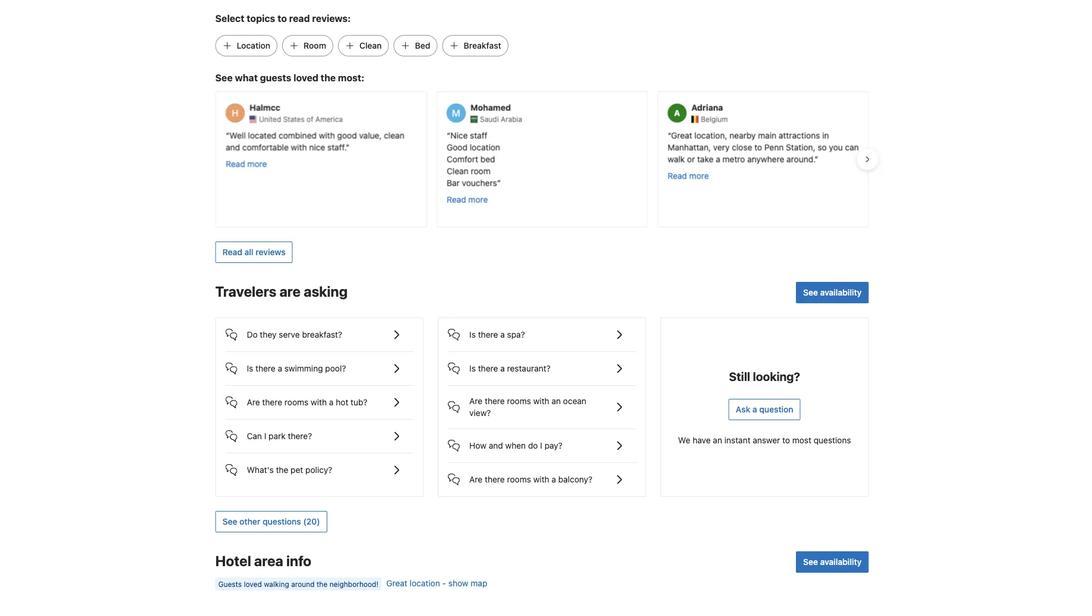 Task type: vqa. For each thing, say whether or not it's contained in the screenshot.
If you select this option, we'll show you popular business travel features like breakfast, WiFi and free parking. image
no



Task type: describe. For each thing, give the bounding box(es) containing it.
there for are there rooms with a balcony?
[[485, 475, 505, 485]]

most
[[792, 436, 812, 446]]

is there a restaurant?
[[469, 364, 551, 374]]

what
[[235, 72, 258, 84]]

are there rooms with an ocean view?
[[469, 397, 587, 418]]

belgium image
[[691, 116, 698, 123]]

with for are there rooms with a hot tub?
[[311, 398, 327, 408]]

metro
[[722, 154, 745, 164]]

breakfast
[[464, 41, 501, 51]]

good
[[337, 131, 357, 140]]

with down combined at the left
[[291, 142, 307, 152]]

more for and
[[247, 159, 267, 169]]

is for is there a spa?
[[469, 330, 476, 340]]

see other questions (20)
[[223, 517, 320, 527]]

see availability for asking
[[803, 288, 862, 298]]

there for are there rooms with a hot tub?
[[262, 398, 282, 408]]

0 vertical spatial clean
[[360, 41, 382, 51]]

what's
[[247, 466, 274, 475]]

penn
[[764, 142, 784, 152]]

good
[[447, 142, 467, 152]]

is for is there a swimming pool?
[[247, 364, 253, 374]]

vouchers
[[462, 178, 497, 188]]

of
[[306, 115, 313, 124]]

value,
[[359, 131, 381, 140]]

united states of america
[[259, 115, 343, 124]]

view?
[[469, 409, 491, 418]]

we have an instant answer to most questions
[[678, 436, 851, 446]]

is for is there a restaurant?
[[469, 364, 476, 374]]

station,
[[786, 142, 815, 152]]

ask
[[736, 405, 751, 415]]

asking
[[304, 284, 348, 300]]

there for is there a restaurant?
[[478, 364, 498, 374]]

saudi arabia image
[[470, 116, 477, 123]]

nice
[[450, 131, 468, 140]]

0 horizontal spatial i
[[264, 432, 266, 442]]

adriana
[[691, 102, 723, 112]]

nearby
[[729, 131, 756, 140]]

1 horizontal spatial loved
[[294, 72, 318, 84]]

an inside are there rooms with an ocean view?
[[552, 397, 561, 406]]

do
[[247, 330, 258, 340]]

with for are there rooms with a balcony?
[[533, 475, 549, 485]]

most:
[[338, 72, 364, 84]]

travelers
[[215, 284, 277, 300]]

how and when do i pay?
[[469, 441, 563, 451]]

breakfast?
[[302, 330, 342, 340]]

policy?
[[305, 466, 332, 475]]

can
[[845, 142, 859, 152]]

mohamed
[[470, 102, 511, 112]]

guests loved walking around the neighborhood!
[[218, 581, 379, 589]]

bed
[[480, 154, 495, 164]]

a left balcony? in the right bottom of the page
[[552, 475, 556, 485]]

question
[[760, 405, 794, 415]]

with for are there rooms with an ocean view?
[[533, 397, 549, 406]]

rooms down how and when do i pay?
[[507, 475, 531, 485]]

restaurant?
[[507, 364, 551, 374]]

is there a spa? button
[[448, 319, 636, 342]]

spa?
[[507, 330, 525, 340]]

rooms for restaurant?
[[507, 397, 531, 406]]

room
[[304, 41, 326, 51]]

" nice staff good location comfort bed clean room bar vouchers "
[[447, 131, 501, 188]]

other
[[240, 517, 260, 527]]

is there a swimming pool? button
[[225, 352, 414, 376]]

(20)
[[303, 517, 320, 527]]

they
[[260, 330, 277, 340]]

reviews:
[[312, 13, 351, 24]]

located
[[248, 131, 276, 140]]

still
[[729, 370, 750, 384]]

tub?
[[351, 398, 368, 408]]

location
[[237, 41, 270, 51]]

can i park there? button
[[225, 420, 414, 444]]

main
[[758, 131, 776, 140]]

what's the pet policy? button
[[225, 454, 414, 478]]

read more for " nice staff good location comfort bed clean room bar vouchers "
[[447, 195, 488, 204]]

ocean
[[563, 397, 587, 406]]

" for " well located combined with good value, clean and comfortable with nice staff.
[[225, 131, 229, 140]]

around.
[[786, 154, 815, 164]]

availability for travelers are asking
[[820, 288, 862, 298]]

are for are there rooms with an ocean view?
[[469, 397, 483, 406]]

there for is there a swimming pool?
[[256, 364, 276, 374]]

around
[[291, 581, 315, 589]]

" well located combined with good value, clean and comfortable with nice staff.
[[225, 131, 404, 152]]

see inside button
[[223, 517, 237, 527]]

states
[[283, 115, 304, 124]]

guests
[[260, 72, 291, 84]]

1 horizontal spatial an
[[713, 436, 722, 446]]

" great location, nearby main attractions in manhattan, very close to penn station, so you can walk or take a metro anywhere around.
[[668, 131, 859, 164]]

the for select topics to read reviews:
[[321, 72, 336, 84]]

read more button for well located combined with good value, clean and comfortable with nice staff.
[[225, 158, 267, 170]]

read all reviews
[[223, 248, 286, 257]]

do they serve breakfast? button
[[225, 319, 414, 342]]

staff
[[470, 131, 487, 140]]

saudi arabia
[[480, 115, 522, 124]]

read all reviews button
[[215, 242, 293, 263]]

availability for hotel area info
[[820, 558, 862, 568]]

topics
[[247, 13, 275, 24]]



Task type: locate. For each thing, give the bounding box(es) containing it.
there for are there rooms with an ocean view?
[[485, 397, 505, 406]]

i
[[264, 432, 266, 442], [540, 441, 542, 451]]

1 horizontal spatial read more
[[447, 195, 488, 204]]

0 horizontal spatial location
[[410, 579, 440, 589]]

looking?
[[753, 370, 800, 384]]

1 vertical spatial great
[[386, 579, 408, 589]]

hotel
[[215, 553, 251, 570]]

read
[[289, 13, 310, 24]]

hot
[[336, 398, 348, 408]]

how and when do i pay? button
[[448, 430, 636, 453]]

well
[[229, 131, 245, 140]]

are
[[280, 284, 301, 300]]

all
[[245, 248, 253, 257]]

clean up most:
[[360, 41, 382, 51]]

read for " well located combined with good value, clean and comfortable with nice staff.
[[225, 159, 245, 169]]

more
[[247, 159, 267, 169], [689, 171, 709, 181], [468, 195, 488, 204]]

location left - at the left bottom
[[410, 579, 440, 589]]

and inside " well located combined with good value, clean and comfortable with nice staff.
[[225, 142, 240, 152]]

this is a carousel with rotating slides. it displays featured reviews of the property. use the next and previous buttons to navigate. region
[[206, 87, 878, 232]]

a left swimming
[[278, 364, 282, 374]]

1 horizontal spatial great
[[671, 131, 692, 140]]

halmcc
[[249, 102, 280, 112]]

rooms down is there a restaurant?
[[507, 397, 531, 406]]

with left ocean
[[533, 397, 549, 406]]

" for " great location, nearby main attractions in manhattan, very close to penn station, so you can walk or take a metro anywhere around.
[[668, 131, 671, 140]]

2 vertical spatial to
[[783, 436, 790, 446]]

a left restaurant?
[[500, 364, 505, 374]]

there up 'view?'
[[485, 397, 505, 406]]

there inside are there rooms with an ocean view?
[[485, 397, 505, 406]]

read more down vouchers
[[447, 195, 488, 204]]

1 see availability from the top
[[803, 288, 862, 298]]

read down well at the top left of page
[[225, 159, 245, 169]]

0 vertical spatial location
[[470, 142, 500, 152]]

2 vertical spatial more
[[468, 195, 488, 204]]

questions right the most
[[814, 436, 851, 446]]

0 vertical spatial see availability
[[803, 288, 862, 298]]

the right around at the left
[[317, 581, 328, 589]]

great up manhattan,
[[671, 131, 692, 140]]

2 horizontal spatial to
[[783, 436, 790, 446]]

there inside button
[[256, 364, 276, 374]]

0 vertical spatial an
[[552, 397, 561, 406]]

1 horizontal spatial questions
[[814, 436, 851, 446]]

the left most:
[[321, 72, 336, 84]]

location
[[470, 142, 500, 152], [410, 579, 440, 589]]

is inside button
[[469, 364, 476, 374]]

to left the most
[[783, 436, 790, 446]]

there down how
[[485, 475, 505, 485]]

in
[[822, 131, 829, 140]]

clean inside " nice staff good location comfort bed clean room bar vouchers "
[[447, 166, 468, 176]]

there down they
[[256, 364, 276, 374]]

is inside button
[[247, 364, 253, 374]]

1 " from the left
[[225, 131, 229, 140]]

2 " from the left
[[447, 131, 450, 140]]

are inside are there rooms with an ocean view?
[[469, 397, 483, 406]]

0 vertical spatial loved
[[294, 72, 318, 84]]

clean up bar
[[447, 166, 468, 176]]

to inside " great location, nearby main attractions in manhattan, very close to penn station, so you can walk or take a metro anywhere around.
[[754, 142, 762, 152]]

the left 'pet'
[[276, 466, 288, 475]]

2 horizontal spatial more
[[689, 171, 709, 181]]

there for is there a spa?
[[478, 330, 498, 340]]

close
[[732, 142, 752, 152]]

a inside button
[[278, 364, 282, 374]]

saudi
[[480, 115, 499, 124]]

" for " nice staff good location comfort bed clean room bar vouchers "
[[447, 131, 450, 140]]

0 horizontal spatial to
[[278, 13, 287, 24]]

2 see availability button from the top
[[796, 552, 869, 573]]

room
[[471, 166, 490, 176]]

-
[[442, 579, 446, 589]]

anywhere
[[747, 154, 784, 164]]

0 vertical spatial availability
[[820, 288, 862, 298]]

read more button for great location, nearby main attractions in manhattan, very close to penn station, so you can walk or take a metro anywhere around.
[[668, 170, 709, 182]]

0 vertical spatial great
[[671, 131, 692, 140]]

1 horizontal spatial location
[[470, 142, 500, 152]]

1 vertical spatial and
[[489, 441, 503, 451]]

to left read
[[278, 13, 287, 24]]

manhattan,
[[668, 142, 711, 152]]

to up anywhere
[[754, 142, 762, 152]]

neighborhood!
[[330, 581, 379, 589]]

1 horizontal spatial more
[[468, 195, 488, 204]]

are there rooms with a balcony?
[[469, 475, 593, 485]]

there?
[[288, 432, 312, 442]]

1 horizontal spatial "
[[447, 131, 450, 140]]

and inside button
[[489, 441, 503, 451]]

rooms inside are there rooms with an ocean view?
[[507, 397, 531, 406]]

a left spa?
[[500, 330, 505, 340]]

staff.
[[327, 142, 346, 152]]

read more for " great location, nearby main attractions in manhattan, very close to penn station, so you can walk or take a metro anywhere around.
[[668, 171, 709, 181]]

1 vertical spatial location
[[410, 579, 440, 589]]

0 horizontal spatial questions
[[263, 517, 301, 527]]

what's the pet policy?
[[247, 466, 332, 475]]

i right the can
[[264, 432, 266, 442]]

info
[[286, 553, 311, 570]]

nice
[[309, 142, 325, 152]]

read more button for nice staff good location comfort bed clean room bar vouchers
[[447, 194, 488, 206]]

read left all
[[223, 248, 242, 257]]

1 horizontal spatial read more button
[[447, 194, 488, 206]]

0 vertical spatial "
[[346, 142, 349, 152]]

with left balcony? in the right bottom of the page
[[533, 475, 549, 485]]

combined
[[278, 131, 316, 140]]

read more button down comfortable
[[225, 158, 267, 170]]

0 horizontal spatial an
[[552, 397, 561, 406]]

2 horizontal spatial read more button
[[668, 170, 709, 182]]

an right have
[[713, 436, 722, 446]]

" inside " nice staff good location comfort bed clean room bar vouchers "
[[497, 178, 501, 188]]

are
[[469, 397, 483, 406], [247, 398, 260, 408], [469, 475, 483, 485]]

are there rooms with a hot tub? button
[[225, 386, 414, 410]]

see availability button for travelers are asking
[[796, 282, 869, 304]]

great inside " great location, nearby main attractions in manhattan, very close to penn station, so you can walk or take a metro anywhere around.
[[671, 131, 692, 140]]

1 vertical spatial to
[[754, 142, 762, 152]]

rooms
[[507, 397, 531, 406], [285, 398, 309, 408], [507, 475, 531, 485]]

0 horizontal spatial "
[[225, 131, 229, 140]]

questions inside see other questions (20) button
[[263, 517, 301, 527]]

" for staff.
[[346, 142, 349, 152]]

0 horizontal spatial clean
[[360, 41, 382, 51]]

there down "is there a spa?"
[[478, 364, 498, 374]]

0 horizontal spatial more
[[247, 159, 267, 169]]

loved
[[294, 72, 318, 84], [244, 581, 262, 589]]

are there rooms with a hot tub?
[[247, 398, 368, 408]]

1 horizontal spatial clean
[[447, 166, 468, 176]]

0 vertical spatial read more
[[225, 159, 267, 169]]

1 vertical spatial see availability
[[803, 558, 862, 568]]

0 vertical spatial and
[[225, 142, 240, 152]]

a
[[716, 154, 720, 164], [500, 330, 505, 340], [278, 364, 282, 374], [500, 364, 505, 374], [329, 398, 334, 408], [753, 405, 757, 415], [552, 475, 556, 485]]

location inside " nice staff good location comfort bed clean room bar vouchers "
[[470, 142, 500, 152]]

1 vertical spatial "
[[815, 154, 818, 164]]

more down vouchers
[[468, 195, 488, 204]]

1 horizontal spatial "
[[497, 178, 501, 188]]

see what guests loved the most:
[[215, 72, 364, 84]]

bar
[[447, 178, 459, 188]]

walking
[[264, 581, 289, 589]]

answer
[[753, 436, 780, 446]]

a
[[674, 108, 680, 118]]

clean
[[384, 131, 404, 140]]

read for " nice staff good location comfort bed clean room bar vouchers "
[[447, 195, 466, 204]]

1 horizontal spatial and
[[489, 441, 503, 451]]

the for hotel area info
[[317, 581, 328, 589]]

are up 'view?'
[[469, 397, 483, 406]]

1 vertical spatial loved
[[244, 581, 262, 589]]

guests
[[218, 581, 242, 589]]

0 horizontal spatial read more button
[[225, 158, 267, 170]]

read more button down 'or'
[[668, 170, 709, 182]]

a inside " great location, nearby main attractions in manhattan, very close to penn station, so you can walk or take a metro anywhere around.
[[716, 154, 720, 164]]

great right neighborhood!
[[386, 579, 408, 589]]

are down how
[[469, 475, 483, 485]]

do
[[528, 441, 538, 451]]

0 horizontal spatial "
[[346, 142, 349, 152]]

0 vertical spatial questions
[[814, 436, 851, 446]]

read inside "button"
[[223, 248, 242, 257]]

are there rooms with a balcony? button
[[448, 464, 636, 487]]

see availability for info
[[803, 558, 862, 568]]

attractions
[[779, 131, 820, 140]]

read more down comfortable
[[225, 159, 267, 169]]

1 vertical spatial availability
[[820, 558, 862, 568]]

see other questions (20) button
[[215, 512, 327, 533]]

with left hot
[[311, 398, 327, 408]]

0 horizontal spatial loved
[[244, 581, 262, 589]]

reviews
[[256, 248, 286, 257]]

is inside "button"
[[469, 330, 476, 340]]

a left hot
[[329, 398, 334, 408]]

3 " from the left
[[668, 131, 671, 140]]

is down "is there a spa?"
[[469, 364, 476, 374]]

show
[[448, 579, 469, 589]]

2 vertical spatial "
[[497, 178, 501, 188]]

ask a question
[[736, 405, 794, 415]]

a down very
[[716, 154, 720, 164]]

there inside "button"
[[478, 330, 498, 340]]

0 vertical spatial more
[[247, 159, 267, 169]]

" up good
[[447, 131, 450, 140]]

select topics to read reviews:
[[215, 13, 351, 24]]

read more button down vouchers
[[447, 194, 488, 206]]

2 horizontal spatial "
[[815, 154, 818, 164]]

and down well at the top left of page
[[225, 142, 240, 152]]

there up park
[[262, 398, 282, 408]]

you
[[829, 142, 843, 152]]

united
[[259, 115, 281, 124]]

read
[[225, 159, 245, 169], [668, 171, 687, 181], [447, 195, 466, 204], [223, 248, 242, 257]]

0 vertical spatial to
[[278, 13, 287, 24]]

0 horizontal spatial great
[[386, 579, 408, 589]]

and
[[225, 142, 240, 152], [489, 441, 503, 451]]

questions left the (20)
[[263, 517, 301, 527]]

the inside "button"
[[276, 466, 288, 475]]

still looking?
[[729, 370, 800, 384]]

hotel area info
[[215, 553, 311, 570]]

america
[[315, 115, 343, 124]]

0 vertical spatial see availability button
[[796, 282, 869, 304]]

" for station,
[[815, 154, 818, 164]]

and right how
[[489, 441, 503, 451]]

bed
[[415, 41, 431, 51]]

read down "walk"
[[668, 171, 687, 181]]

an left ocean
[[552, 397, 561, 406]]

2 vertical spatial the
[[317, 581, 328, 589]]

are for are there rooms with a hot tub?
[[247, 398, 260, 408]]

more down take
[[689, 171, 709, 181]]

so
[[818, 142, 827, 152]]

" inside " nice staff good location comfort bed clean room bar vouchers "
[[447, 131, 450, 140]]

1 vertical spatial the
[[276, 466, 288, 475]]

take
[[697, 154, 713, 164]]

2 availability from the top
[[820, 558, 862, 568]]

is down do
[[247, 364, 253, 374]]

united states of america image
[[249, 116, 256, 123]]

is there a swimming pool?
[[247, 364, 346, 374]]

see availability button for hotel area info
[[796, 552, 869, 573]]

can
[[247, 432, 262, 442]]

" left located
[[225, 131, 229, 140]]

0 horizontal spatial and
[[225, 142, 240, 152]]

more for room
[[468, 195, 488, 204]]

location up bed
[[470, 142, 500, 152]]

2 horizontal spatial read more
[[668, 171, 709, 181]]

very
[[713, 142, 729, 152]]

travelers are asking
[[215, 284, 348, 300]]

1 vertical spatial an
[[713, 436, 722, 446]]

great location - show map link
[[386, 579, 487, 589]]

i right the do
[[540, 441, 542, 451]]

with up staff.
[[319, 131, 335, 140]]

are for are there rooms with a balcony?
[[469, 475, 483, 485]]

is there a restaurant? button
[[448, 352, 636, 376]]

select
[[215, 13, 244, 24]]

1 vertical spatial more
[[689, 171, 709, 181]]

there left spa?
[[478, 330, 498, 340]]

clean
[[360, 41, 382, 51], [447, 166, 468, 176]]

a inside "button"
[[500, 330, 505, 340]]

read down bar
[[447, 195, 466, 204]]

1 horizontal spatial i
[[540, 441, 542, 451]]

with inside are there rooms with an ocean view?
[[533, 397, 549, 406]]

have
[[693, 436, 711, 446]]

1 see availability button from the top
[[796, 282, 869, 304]]

1 vertical spatial read more
[[668, 171, 709, 181]]

1 vertical spatial questions
[[263, 517, 301, 527]]

location,
[[694, 131, 727, 140]]

read for " great location, nearby main attractions in manhattan, very close to penn station, so you can walk or take a metro anywhere around.
[[668, 171, 687, 181]]

" inside " well located combined with good value, clean and comfortable with nice staff.
[[225, 131, 229, 140]]

pay?
[[545, 441, 563, 451]]

1 vertical spatial see availability button
[[796, 552, 869, 573]]

there
[[478, 330, 498, 340], [256, 364, 276, 374], [478, 364, 498, 374], [485, 397, 505, 406], [262, 398, 282, 408], [485, 475, 505, 485]]

more for very
[[689, 171, 709, 181]]

2 horizontal spatial "
[[668, 131, 671, 140]]

0 vertical spatial the
[[321, 72, 336, 84]]

1 availability from the top
[[820, 288, 862, 298]]

an
[[552, 397, 561, 406], [713, 436, 722, 446]]

a right ask
[[753, 405, 757, 415]]

more down comfortable
[[247, 159, 267, 169]]

are up the can
[[247, 398, 260, 408]]

2 see availability from the top
[[803, 558, 862, 568]]

read more for " well located combined with good value, clean and comfortable with nice staff.
[[225, 159, 267, 169]]

is left spa?
[[469, 330, 476, 340]]

" up manhattan,
[[668, 131, 671, 140]]

the
[[321, 72, 336, 84], [276, 466, 288, 475], [317, 581, 328, 589]]

read more down 'or'
[[668, 171, 709, 181]]

0 horizontal spatial read more
[[225, 159, 267, 169]]

1 vertical spatial clean
[[447, 166, 468, 176]]

1 horizontal spatial to
[[754, 142, 762, 152]]

we
[[678, 436, 691, 446]]

" inside " great location, nearby main attractions in manhattan, very close to penn station, so you can walk or take a metro anywhere around.
[[668, 131, 671, 140]]

serve
[[279, 330, 300, 340]]

arabia
[[501, 115, 522, 124]]

rooms for swimming
[[285, 398, 309, 408]]

rooms down is there a swimming pool?
[[285, 398, 309, 408]]

2 vertical spatial read more
[[447, 195, 488, 204]]

pool?
[[325, 364, 346, 374]]



